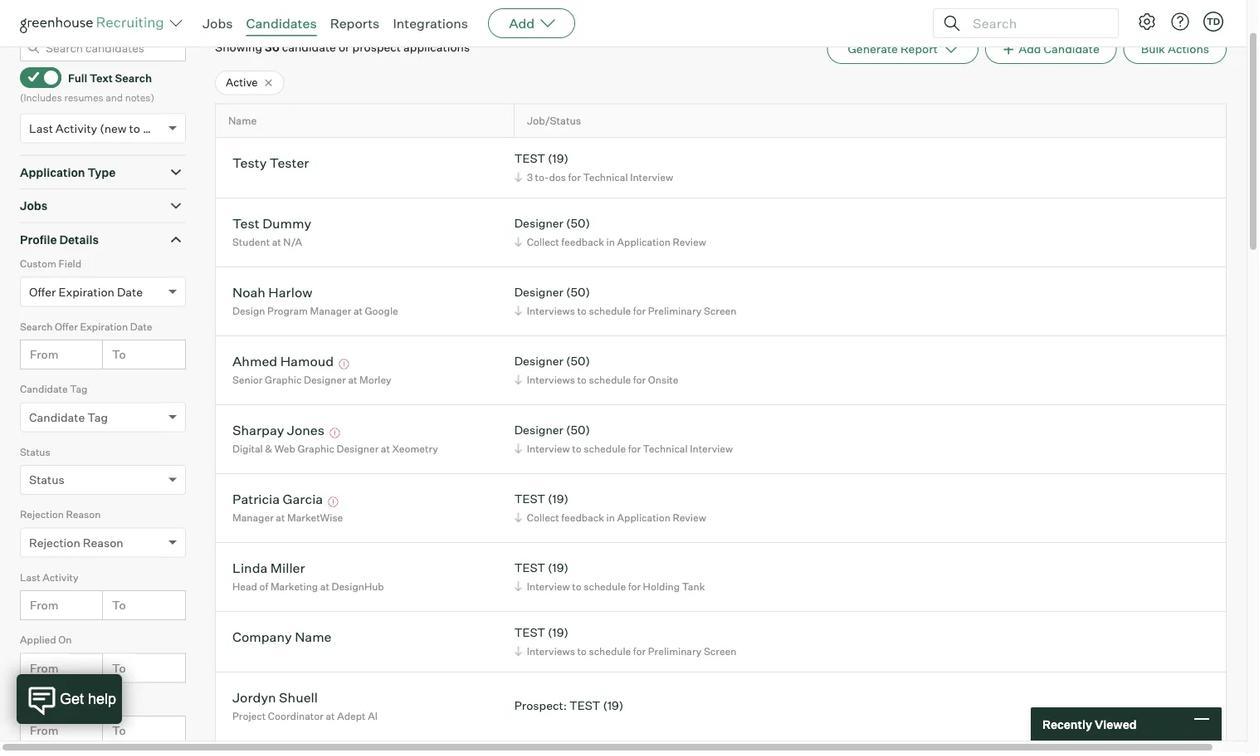 Task type: vqa. For each thing, say whether or not it's contained in the screenshot.


Task type: describe. For each thing, give the bounding box(es) containing it.
bulk actions link
[[1124, 35, 1227, 65]]

1 vertical spatial reason
[[83, 536, 123, 550]]

add for add candidate
[[1019, 42, 1042, 57]]

2 vertical spatial candidate
[[29, 410, 85, 425]]

to-
[[535, 171, 549, 184]]

candidate
[[282, 40, 336, 55]]

custom
[[20, 258, 56, 270]]

feedback for (19)
[[562, 512, 605, 524]]

to for hired on
[[112, 724, 126, 738]]

td
[[1207, 16, 1221, 27]]

jordyn shuell project coordinator at adept ai
[[233, 689, 378, 723]]

linda miller head of marketing at designhub
[[233, 560, 384, 593]]

dos
[[549, 171, 566, 184]]

(19) for test (19) collect feedback in application review
[[548, 492, 569, 507]]

in for (19)
[[607, 512, 615, 524]]

(19) for test (19) interviews to schedule for preliminary screen
[[548, 626, 569, 640]]

interviews for designer (50) interviews to schedule for onsite
[[527, 374, 575, 386]]

reports
[[330, 15, 380, 32]]

review for (19)
[[673, 512, 707, 524]]

custom field
[[20, 258, 81, 270]]

application for test (19)
[[617, 512, 671, 524]]

program
[[267, 305, 308, 317]]

to for designer (50) interview to schedule for technical interview
[[572, 443, 582, 455]]

0 vertical spatial candidate tag
[[20, 383, 88, 396]]

designhub
[[332, 581, 384, 593]]

company
[[233, 629, 292, 645]]

1 vertical spatial search
[[20, 321, 53, 333]]

reports link
[[330, 15, 380, 32]]

profile details
[[20, 233, 99, 247]]

1 horizontal spatial name
[[295, 629, 332, 645]]

for for designer (50) interviews to schedule for onsite
[[634, 374, 646, 386]]

to for search
[[112, 348, 126, 362]]

last activity
[[20, 572, 78, 584]]

0 vertical spatial status
[[20, 446, 50, 459]]

interview inside test (19) 3 to-dos for technical interview
[[630, 171, 674, 184]]

to for last activity
[[112, 598, 126, 613]]

google
[[365, 305, 398, 317]]

onsite
[[648, 374, 679, 386]]

status element
[[20, 444, 186, 507]]

jordyn
[[233, 689, 276, 706]]

0 vertical spatial reason
[[66, 509, 101, 521]]

preliminary for (50)
[[648, 305, 702, 317]]

prospect
[[353, 40, 401, 55]]

tester
[[270, 155, 309, 171]]

collect for designer
[[527, 236, 560, 248]]

details
[[59, 233, 99, 247]]

job/status
[[527, 115, 581, 128]]

1 vertical spatial rejection
[[29, 536, 80, 550]]

senior
[[233, 374, 263, 386]]

test
[[233, 215, 260, 232]]

technical for (50)
[[643, 443, 688, 455]]

1 vertical spatial status
[[29, 473, 65, 488]]

bulk actions
[[1142, 42, 1210, 57]]

n/a
[[283, 236, 302, 248]]

1 vertical spatial offer
[[55, 321, 78, 333]]

or
[[339, 40, 350, 55]]

patricia garcia
[[233, 491, 323, 508]]

from for applied on
[[30, 661, 58, 676]]

interviews for designer (50) interviews to schedule for preliminary screen
[[527, 305, 575, 317]]

test for test (19) collect feedback in application review
[[515, 492, 546, 507]]

test for test (19) interview to schedule for holding tank
[[515, 561, 546, 576]]

to for last activity (new to old)
[[129, 121, 140, 136]]

to for test (19) interviews to schedule for preliminary screen
[[578, 645, 587, 658]]

showing
[[215, 40, 262, 55]]

from for search
[[30, 348, 58, 362]]

design
[[233, 305, 265, 317]]

interviews for test (19) interviews to schedule for preliminary screen
[[527, 645, 575, 658]]

digital & web graphic designer at xeometry
[[233, 443, 438, 455]]

at left the xeometry
[[381, 443, 390, 455]]

(includes
[[20, 92, 62, 104]]

greenhouse recruiting image
[[20, 13, 169, 33]]

holding
[[643, 581, 680, 593]]

ahmed hamoud link
[[233, 353, 334, 372]]

marketwise
[[287, 512, 343, 524]]

schedule for test (19) interviews to schedule for preliminary screen
[[589, 645, 631, 658]]

viewed
[[1095, 717, 1137, 731]]

last for last activity
[[20, 572, 40, 584]]

from for last activity
[[30, 598, 58, 613]]

prospect:
[[515, 699, 567, 713]]

collect for test
[[527, 512, 560, 524]]

showing 36 candidate or prospect applications
[[215, 40, 470, 55]]

testy
[[233, 155, 267, 171]]

in for (50)
[[607, 236, 615, 248]]

morley
[[360, 374, 392, 386]]

for for test (19) interview to schedule for holding tank
[[628, 581, 641, 593]]

xeometry
[[392, 443, 438, 455]]

head
[[233, 581, 257, 593]]

sharpay jones link
[[233, 422, 325, 441]]

offer expiration date
[[29, 285, 143, 300]]

test (19) collect feedback in application review
[[515, 492, 707, 524]]

harlow
[[268, 284, 313, 301]]

0 vertical spatial tag
[[70, 383, 88, 396]]

from for hired on
[[30, 724, 58, 738]]

(19) for test (19) 3 to-dos for technical interview
[[548, 152, 569, 166]]

web
[[275, 443, 296, 455]]

interviews to schedule for preliminary screen link for (19)
[[512, 644, 741, 660]]

ai
[[368, 710, 378, 723]]

0 vertical spatial rejection
[[20, 509, 64, 521]]

at down the patricia garcia link
[[276, 512, 285, 524]]

screen for (50)
[[704, 305, 737, 317]]

text
[[90, 71, 113, 85]]

interview to schedule for holding tank link
[[512, 579, 709, 595]]

garcia
[[283, 491, 323, 508]]

to for test (19) interview to schedule for holding tank
[[572, 581, 582, 593]]

last activity (new to old) option
[[29, 121, 164, 136]]

testy tester link
[[233, 155, 309, 174]]

(50) for designer (50) interviews to schedule for onsite
[[566, 354, 590, 369]]

(50) for designer (50) interview to schedule for technical interview
[[566, 423, 590, 438]]

designer for designer (50) interview to schedule for technical interview
[[515, 423, 564, 438]]

patricia
[[233, 491, 280, 508]]

test (19) interview to schedule for holding tank
[[515, 561, 705, 593]]

interviews to schedule for preliminary screen link for (50)
[[512, 303, 741, 319]]

technical for (19)
[[583, 171, 628, 184]]

patricia garcia has been in application review for more than 5 days image
[[326, 498, 341, 508]]

(19) for test (19) interview to schedule for holding tank
[[548, 561, 569, 576]]

collect feedback in application review link for (19)
[[512, 510, 711, 526]]

patricia garcia link
[[233, 491, 323, 510]]

on for applied on
[[58, 634, 72, 647]]

interview to schedule for technical interview link
[[512, 441, 738, 457]]

manager inside noah harlow design program manager at google
[[310, 305, 352, 317]]

Search candidates field
[[20, 35, 186, 62]]

noah harlow design program manager at google
[[233, 284, 398, 317]]

last activity (new to old)
[[29, 121, 164, 136]]

full
[[68, 71, 87, 85]]

designer (50) collect feedback in application review
[[515, 216, 707, 248]]

sharpay jones
[[233, 422, 325, 439]]

1 vertical spatial expiration
[[80, 321, 128, 333]]

designer (50) interviews to schedule for onsite
[[515, 354, 679, 386]]

(50) for designer (50) interviews to schedule for preliminary screen
[[566, 285, 590, 300]]

active
[[226, 76, 258, 89]]

noah harlow link
[[233, 284, 313, 303]]

type
[[88, 165, 116, 180]]

shuell
[[279, 689, 318, 706]]

(50) for designer (50) collect feedback in application review
[[566, 216, 590, 231]]

Search text field
[[969, 11, 1104, 35]]

candidate reports are now available! apply filters and select "view in app" element
[[827, 35, 979, 65]]

date inside 'custom field' element
[[117, 285, 143, 300]]

1 vertical spatial date
[[130, 321, 152, 333]]

test for test (19) 3 to-dos for technical interview
[[515, 152, 546, 166]]

generate report button
[[827, 35, 979, 65]]

schedule for test (19) interview to schedule for holding tank
[[584, 581, 626, 593]]

student
[[233, 236, 270, 248]]

profile
[[20, 233, 57, 247]]

integrations
[[393, 15, 468, 32]]



Task type: locate. For each thing, give the bounding box(es) containing it.
0 horizontal spatial name
[[228, 115, 257, 128]]

collect
[[527, 236, 560, 248], [527, 512, 560, 524]]

search down offer expiration date
[[20, 321, 53, 333]]

schedule inside designer (50) interviews to schedule for onsite
[[589, 374, 631, 386]]

to inside designer (50) interview to schedule for technical interview
[[572, 443, 582, 455]]

2 collect from the top
[[527, 512, 560, 524]]

expiration inside 'custom field' element
[[58, 285, 115, 300]]

sharpay jones has been in technical interview for more than 14 days image
[[328, 429, 343, 439]]

in inside test (19) collect feedback in application review
[[607, 512, 615, 524]]

0 vertical spatial review
[[673, 236, 707, 248]]

1 vertical spatial tag
[[87, 410, 108, 425]]

ahmed hamoud has been in onsite for more than 21 days image
[[337, 360, 352, 370]]

1 vertical spatial screen
[[704, 645, 737, 658]]

schedule left holding
[[584, 581, 626, 593]]

applied on
[[20, 634, 72, 647]]

search up notes)
[[115, 71, 152, 85]]

search inside full text search (includes resumes and notes)
[[115, 71, 152, 85]]

1 vertical spatial review
[[673, 512, 707, 524]]

in inside the designer (50) collect feedback in application review
[[607, 236, 615, 248]]

to inside test (19) interview to schedule for holding tank
[[572, 581, 582, 593]]

1 vertical spatial interviews
[[527, 374, 575, 386]]

designer inside designer (50) interviews to schedule for onsite
[[515, 354, 564, 369]]

(19)
[[548, 152, 569, 166], [548, 492, 569, 507], [548, 561, 569, 576], [548, 626, 569, 640], [603, 699, 624, 713]]

collect inside the designer (50) collect feedback in application review
[[527, 236, 560, 248]]

to inside "test (19) interviews to schedule for preliminary screen"
[[578, 645, 587, 658]]

1 vertical spatial collect
[[527, 512, 560, 524]]

3 to-dos for technical interview link
[[512, 170, 678, 185]]

1 interviews to schedule for preliminary screen link from the top
[[512, 303, 741, 319]]

2 feedback from the top
[[562, 512, 605, 524]]

3 to from the top
[[112, 661, 126, 676]]

coordinator
[[268, 710, 324, 723]]

2 to from the top
[[112, 598, 126, 613]]

rejection reason up last activity
[[29, 536, 123, 550]]

(50) inside designer (50) interviews to schedule for onsite
[[566, 354, 590, 369]]

interviews to schedule for onsite link
[[512, 372, 683, 388]]

(19) inside "test (19) interviews to schedule for preliminary screen"
[[548, 626, 569, 640]]

designer inside designer (50) interview to schedule for technical interview
[[515, 423, 564, 438]]

integrations link
[[393, 15, 468, 32]]

4 (50) from the top
[[566, 423, 590, 438]]

at inside linda miller head of marketing at designhub
[[320, 581, 330, 593]]

for left holding
[[628, 581, 641, 593]]

candidate tag element
[[20, 382, 186, 444]]

add candidate
[[1019, 42, 1100, 57]]

0 vertical spatial collect
[[527, 236, 560, 248]]

interviews to schedule for preliminary screen link
[[512, 303, 741, 319], [512, 644, 741, 660]]

1 collect from the top
[[527, 236, 560, 248]]

for inside test (19) interview to schedule for holding tank
[[628, 581, 641, 593]]

field
[[58, 258, 81, 270]]

1 horizontal spatial manager
[[310, 305, 352, 317]]

preliminary up onsite
[[648, 305, 702, 317]]

graphic down ahmed hamoud link on the top of the page
[[265, 374, 302, 386]]

tank
[[682, 581, 705, 593]]

for inside "test (19) interviews to schedule for preliminary screen"
[[634, 645, 646, 658]]

feedback inside the designer (50) collect feedback in application review
[[562, 236, 605, 248]]

for for designer (50) interview to schedule for technical interview
[[628, 443, 641, 455]]

on right applied
[[58, 634, 72, 647]]

candidate tag down search offer expiration date
[[20, 383, 88, 396]]

0 horizontal spatial search
[[20, 321, 53, 333]]

2 review from the top
[[673, 512, 707, 524]]

0 horizontal spatial add
[[509, 15, 535, 32]]

schedule inside designer (50) interviews to schedule for preliminary screen
[[589, 305, 631, 317]]

1 preliminary from the top
[[648, 305, 702, 317]]

2 vertical spatial application
[[617, 512, 671, 524]]

1 feedback from the top
[[562, 236, 605, 248]]

schedule left onsite
[[589, 374, 631, 386]]

designer inside designer (50) interviews to schedule for preliminary screen
[[515, 285, 564, 300]]

2 interviews from the top
[[527, 374, 575, 386]]

preliminary down holding
[[648, 645, 702, 658]]

3 (50) from the top
[[566, 354, 590, 369]]

candidate tag up status element
[[29, 410, 108, 425]]

tag up status element
[[87, 410, 108, 425]]

1 collect feedback in application review link from the top
[[512, 234, 711, 250]]

feedback inside test (19) collect feedback in application review
[[562, 512, 605, 524]]

designer (50) interview to schedule for technical interview
[[515, 423, 733, 455]]

for for designer (50) interviews to schedule for preliminary screen
[[634, 305, 646, 317]]

test inside test (19) collect feedback in application review
[[515, 492, 546, 507]]

2 vertical spatial interviews
[[527, 645, 575, 658]]

technical inside test (19) 3 to-dos for technical interview
[[583, 171, 628, 184]]

noah
[[233, 284, 266, 301]]

3 from from the top
[[30, 661, 58, 676]]

review for (50)
[[673, 236, 707, 248]]

name right company
[[295, 629, 332, 645]]

candidate tag
[[20, 383, 88, 396], [29, 410, 108, 425]]

0 vertical spatial date
[[117, 285, 143, 300]]

to up "test (19) interviews to schedule for preliminary screen"
[[572, 581, 582, 593]]

to up test (19) collect feedback in application review
[[572, 443, 582, 455]]

to left old)
[[129, 121, 140, 136]]

last up applied
[[20, 572, 40, 584]]

2 preliminary from the top
[[648, 645, 702, 658]]

screen inside "test (19) interviews to schedule for preliminary screen"
[[704, 645, 737, 658]]

test dummy student at n/a
[[233, 215, 312, 248]]

technical right dos
[[583, 171, 628, 184]]

interviews inside designer (50) interviews to schedule for preliminary screen
[[527, 305, 575, 317]]

to inside designer (50) interviews to schedule for preliminary screen
[[578, 305, 587, 317]]

0 vertical spatial on
[[58, 634, 72, 647]]

collect feedback in application review link up test (19) interview to schedule for holding tank
[[512, 510, 711, 526]]

bulk
[[1142, 42, 1166, 57]]

candidates link
[[246, 15, 317, 32]]

0 horizontal spatial manager
[[233, 512, 274, 524]]

1 from from the top
[[30, 348, 58, 362]]

0 vertical spatial jobs
[[203, 15, 233, 32]]

review inside the designer (50) collect feedback in application review
[[673, 236, 707, 248]]

1 vertical spatial preliminary
[[648, 645, 702, 658]]

at inside jordyn shuell project coordinator at adept ai
[[326, 710, 335, 723]]

add for add
[[509, 15, 535, 32]]

4 from from the top
[[30, 724, 58, 738]]

(19) inside test (19) collect feedback in application review
[[548, 492, 569, 507]]

and
[[106, 92, 123, 104]]

preliminary inside designer (50) interviews to schedule for preliminary screen
[[648, 305, 702, 317]]

to for applied on
[[112, 661, 126, 676]]

sharpay
[[233, 422, 284, 439]]

1 vertical spatial last
[[20, 572, 40, 584]]

offer
[[29, 285, 56, 300], [55, 321, 78, 333]]

test
[[515, 152, 546, 166], [515, 492, 546, 507], [515, 561, 546, 576], [515, 626, 546, 640], [570, 699, 601, 713]]

screen inside designer (50) interviews to schedule for preliminary screen
[[704, 305, 737, 317]]

schedule up designer (50) interviews to schedule for onsite
[[589, 305, 631, 317]]

0 vertical spatial activity
[[56, 121, 97, 136]]

to inside designer (50) interviews to schedule for onsite
[[578, 374, 587, 386]]

interviews to schedule for preliminary screen link down 'interview to schedule for holding tank' link
[[512, 644, 741, 660]]

for left onsite
[[634, 374, 646, 386]]

0 vertical spatial candidate
[[1044, 42, 1100, 57]]

0 vertical spatial feedback
[[562, 236, 605, 248]]

1 vertical spatial candidate
[[20, 383, 68, 396]]

at
[[272, 236, 281, 248], [354, 305, 363, 317], [348, 374, 357, 386], [381, 443, 390, 455], [276, 512, 285, 524], [320, 581, 330, 593], [326, 710, 335, 723]]

ahmed hamoud
[[233, 353, 334, 370]]

to up designer (50) interviews to schedule for onsite
[[578, 305, 587, 317]]

in up test (19) interview to schedule for holding tank
[[607, 512, 615, 524]]

at down ahmed hamoud has been in onsite for more than 21 days icon
[[348, 374, 357, 386]]

offer down offer expiration date option
[[55, 321, 78, 333]]

company name link
[[233, 629, 332, 648]]

applied
[[20, 634, 56, 647]]

1 vertical spatial candidate tag
[[29, 410, 108, 425]]

graphic
[[265, 374, 302, 386], [298, 443, 335, 455]]

(50) up interview to schedule for technical interview 'link' at bottom
[[566, 423, 590, 438]]

0 vertical spatial technical
[[583, 171, 628, 184]]

schedule for designer (50) interviews to schedule for preliminary screen
[[589, 305, 631, 317]]

0 vertical spatial application
[[20, 165, 85, 180]]

1 horizontal spatial jobs
[[203, 15, 233, 32]]

0 vertical spatial screen
[[704, 305, 737, 317]]

custom field element
[[20, 256, 186, 319]]

at inside test dummy student at n/a
[[272, 236, 281, 248]]

test for test (19) interviews to schedule for preliminary screen
[[515, 626, 546, 640]]

jobs up showing
[[203, 15, 233, 32]]

0 vertical spatial search
[[115, 71, 152, 85]]

date
[[117, 285, 143, 300], [130, 321, 152, 333]]

application inside test (19) collect feedback in application review
[[617, 512, 671, 524]]

last for last activity (new to old)
[[29, 121, 53, 136]]

search
[[115, 71, 152, 85], [20, 321, 53, 333]]

collect feedback in application review link
[[512, 234, 711, 250], [512, 510, 711, 526]]

linda miller link
[[233, 560, 305, 579]]

test inside "test (19) interviews to schedule for preliminary screen"
[[515, 626, 546, 640]]

screen
[[704, 305, 737, 317], [704, 645, 737, 658]]

4 to from the top
[[112, 724, 126, 738]]

application left type
[[20, 165, 85, 180]]

reason
[[66, 509, 101, 521], [83, 536, 123, 550]]

application for designer (50)
[[617, 236, 671, 248]]

(50) down the designer (50) collect feedback in application review
[[566, 285, 590, 300]]

hired
[[20, 697, 46, 709]]

1 review from the top
[[673, 236, 707, 248]]

application inside the designer (50) collect feedback in application review
[[617, 236, 671, 248]]

for right dos
[[568, 171, 581, 184]]

interview
[[630, 171, 674, 184], [527, 443, 570, 455], [690, 443, 733, 455], [527, 581, 570, 593]]

technical inside designer (50) interview to schedule for technical interview
[[643, 443, 688, 455]]

0 vertical spatial expiration
[[58, 285, 115, 300]]

feedback for (50)
[[562, 236, 605, 248]]

review inside test (19) collect feedback in application review
[[673, 512, 707, 524]]

activity for last activity
[[43, 572, 78, 584]]

1 vertical spatial in
[[607, 512, 615, 524]]

test inside test (19) interview to schedule for holding tank
[[515, 561, 546, 576]]

status down candidate tag element
[[20, 446, 50, 459]]

for up test (19) collect feedback in application review
[[628, 443, 641, 455]]

schedule for designer (50) interview to schedule for technical interview
[[584, 443, 626, 455]]

candidates
[[246, 15, 317, 32]]

senior graphic designer at morley
[[233, 374, 392, 386]]

2 collect feedback in application review link from the top
[[512, 510, 711, 526]]

(50) inside designer (50) interviews to schedule for preliminary screen
[[566, 285, 590, 300]]

candidate down search offer expiration date
[[20, 383, 68, 396]]

designer inside the designer (50) collect feedback in application review
[[515, 216, 564, 231]]

collect feedback in application review link up designer (50) interviews to schedule for preliminary screen
[[512, 234, 711, 250]]

1 horizontal spatial add
[[1019, 42, 1042, 57]]

activity
[[56, 121, 97, 136], [43, 572, 78, 584]]

at left adept
[[326, 710, 335, 723]]

1 interviews from the top
[[527, 305, 575, 317]]

date up search offer expiration date
[[117, 285, 143, 300]]

application type
[[20, 165, 116, 180]]

schedule up test (19) collect feedback in application review
[[584, 443, 626, 455]]

3 interviews from the top
[[527, 645, 575, 658]]

2 from from the top
[[30, 598, 58, 613]]

for for test (19) interviews to schedule for preliminary screen
[[634, 645, 646, 658]]

checkmark image
[[27, 72, 40, 83]]

in up designer (50) interviews to schedule for preliminary screen
[[607, 236, 615, 248]]

td button
[[1204, 12, 1224, 32]]

for inside designer (50) interview to schedule for technical interview
[[628, 443, 641, 455]]

for up designer (50) interviews to schedule for onsite
[[634, 305, 646, 317]]

preliminary for (19)
[[648, 645, 702, 658]]

expiration down offer expiration date option
[[80, 321, 128, 333]]

activity down resumes
[[56, 121, 97, 136]]

report
[[901, 42, 938, 57]]

add button
[[488, 8, 576, 38]]

rejection
[[20, 509, 64, 521], [29, 536, 80, 550]]

last down (includes at the left of the page
[[29, 121, 53, 136]]

dummy
[[263, 215, 312, 232]]

1 horizontal spatial technical
[[643, 443, 688, 455]]

1 in from the top
[[607, 236, 615, 248]]

designer for designer (50) interviews to schedule for preliminary screen
[[515, 285, 564, 300]]

0 vertical spatial last
[[29, 121, 53, 136]]

at left google
[[354, 305, 363, 317]]

digital
[[233, 443, 263, 455]]

2 in from the top
[[607, 512, 615, 524]]

1 (50) from the top
[[566, 216, 590, 231]]

interviews to schedule for preliminary screen link up designer (50) interviews to schedule for onsite
[[512, 303, 741, 319]]

from down search offer expiration date
[[30, 348, 58, 362]]

(50) inside designer (50) interview to schedule for technical interview
[[566, 423, 590, 438]]

at inside noah harlow design program manager at google
[[354, 305, 363, 317]]

(50) up interviews to schedule for onsite link
[[566, 354, 590, 369]]

1 vertical spatial graphic
[[298, 443, 335, 455]]

offer down custom
[[29, 285, 56, 300]]

jobs link
[[203, 15, 233, 32]]

test (19) 3 to-dos for technical interview
[[515, 152, 674, 184]]

1 vertical spatial collect feedback in application review link
[[512, 510, 711, 526]]

(19) inside test (19) 3 to-dos for technical interview
[[548, 152, 569, 166]]

preliminary inside "test (19) interviews to schedule for preliminary screen"
[[648, 645, 702, 658]]

notes)
[[125, 92, 154, 104]]

at right marketing
[[320, 581, 330, 593]]

feedback up test (19) interview to schedule for holding tank
[[562, 512, 605, 524]]

0 vertical spatial manager
[[310, 305, 352, 317]]

collect feedback in application review link for (50)
[[512, 234, 711, 250]]

project
[[233, 710, 266, 723]]

1 vertical spatial jobs
[[20, 199, 48, 214]]

to up "prospect: test (19)"
[[578, 645, 587, 658]]

date down 'custom field' element
[[130, 321, 152, 333]]

actions
[[1168, 42, 1210, 57]]

screen for (19)
[[704, 645, 737, 658]]

(50) down 3 to-dos for technical interview link
[[566, 216, 590, 231]]

last
[[29, 121, 53, 136], [20, 572, 40, 584]]

activity down rejection reason element at the left bottom
[[43, 572, 78, 584]]

collect inside test (19) collect feedback in application review
[[527, 512, 560, 524]]

generate
[[848, 42, 898, 57]]

manager right program
[[310, 305, 352, 317]]

1 vertical spatial interviews to schedule for preliminary screen link
[[512, 644, 741, 660]]

at left n/a
[[272, 236, 281, 248]]

0 vertical spatial in
[[607, 236, 615, 248]]

application up designer (50) interviews to schedule for preliminary screen
[[617, 236, 671, 248]]

tag
[[70, 383, 88, 396], [87, 410, 108, 425]]

application
[[20, 165, 85, 180], [617, 236, 671, 248], [617, 512, 671, 524]]

for inside test (19) 3 to-dos for technical interview
[[568, 171, 581, 184]]

1 vertical spatial on
[[48, 697, 61, 709]]

(50) inside the designer (50) collect feedback in application review
[[566, 216, 590, 231]]

interviews inside designer (50) interviews to schedule for onsite
[[527, 374, 575, 386]]

rejection reason element
[[20, 507, 186, 570]]

from down applied on
[[30, 661, 58, 676]]

to up designer (50) interview to schedule for technical interview
[[578, 374, 587, 386]]

offer inside 'custom field' element
[[29, 285, 56, 300]]

1 vertical spatial rejection reason
[[29, 536, 123, 550]]

generate report
[[848, 42, 938, 57]]

interviews inside "test (19) interviews to schedule for preliminary screen"
[[527, 645, 575, 658]]

0 vertical spatial name
[[228, 115, 257, 128]]

test inside test (19) 3 to-dos for technical interview
[[515, 152, 546, 166]]

(new
[[100, 121, 127, 136]]

1 to from the top
[[112, 348, 126, 362]]

to for designer (50) interviews to schedule for onsite
[[578, 374, 587, 386]]

0 vertical spatial collect feedback in application review link
[[512, 234, 711, 250]]

graphic down 'jones'
[[298, 443, 335, 455]]

0 horizontal spatial technical
[[583, 171, 628, 184]]

expiration
[[58, 285, 115, 300], [80, 321, 128, 333]]

0 vertical spatial interviews to schedule for preliminary screen link
[[512, 303, 741, 319]]

interview inside test (19) interview to schedule for holding tank
[[527, 581, 570, 593]]

1 vertical spatial technical
[[643, 443, 688, 455]]

0 vertical spatial offer
[[29, 285, 56, 300]]

adept
[[337, 710, 366, 723]]

on right hired at the left of the page
[[48, 697, 61, 709]]

technical
[[583, 171, 628, 184], [643, 443, 688, 455]]

designer for designer (50) collect feedback in application review
[[515, 216, 564, 231]]

(50)
[[566, 216, 590, 231], [566, 285, 590, 300], [566, 354, 590, 369], [566, 423, 590, 438]]

hamoud
[[280, 353, 334, 370]]

designer (50) interviews to schedule for preliminary screen
[[515, 285, 737, 317]]

from down hired on in the left of the page
[[30, 724, 58, 738]]

&
[[265, 443, 272, 455]]

add inside popup button
[[509, 15, 535, 32]]

candidate down search text box
[[1044, 42, 1100, 57]]

2 (50) from the top
[[566, 285, 590, 300]]

for inside designer (50) interviews to schedule for preliminary screen
[[634, 305, 646, 317]]

1 horizontal spatial search
[[115, 71, 152, 85]]

0 vertical spatial graphic
[[265, 374, 302, 386]]

activity for last activity (new to old)
[[56, 121, 97, 136]]

tag down search offer expiration date
[[70, 383, 88, 396]]

schedule inside designer (50) interview to schedule for technical interview
[[584, 443, 626, 455]]

technical down onsite
[[643, 443, 688, 455]]

0 vertical spatial rejection reason
[[20, 509, 101, 521]]

1 vertical spatial name
[[295, 629, 332, 645]]

to for designer (50) interviews to schedule for preliminary screen
[[578, 305, 587, 317]]

linda
[[233, 560, 268, 576]]

1 vertical spatial activity
[[43, 572, 78, 584]]

feedback down 3 to-dos for technical interview link
[[562, 236, 605, 248]]

for inside designer (50) interviews to schedule for onsite
[[634, 374, 646, 386]]

schedule for designer (50) interviews to schedule for onsite
[[589, 374, 631, 386]]

candidate up status element
[[29, 410, 85, 425]]

jobs up the "profile"
[[20, 199, 48, 214]]

rejection reason down status element
[[20, 509, 101, 521]]

application up test (19) interview to schedule for holding tank
[[617, 512, 671, 524]]

designer for designer (50) interviews to schedule for onsite
[[515, 354, 564, 369]]

test dummy link
[[233, 215, 312, 234]]

0 vertical spatial preliminary
[[648, 305, 702, 317]]

0 vertical spatial add
[[509, 15, 535, 32]]

0 vertical spatial interviews
[[527, 305, 575, 317]]

2 screen from the top
[[704, 645, 737, 658]]

manager down patricia
[[233, 512, 274, 524]]

schedule down 'interview to schedule for holding tank' link
[[589, 645, 631, 658]]

from down last activity
[[30, 598, 58, 613]]

test (19) interviews to schedule for preliminary screen
[[515, 626, 737, 658]]

resumes
[[64, 92, 104, 104]]

configure image
[[1138, 12, 1158, 32]]

on for hired on
[[48, 697, 61, 709]]

offer expiration date option
[[29, 285, 143, 300]]

schedule inside "test (19) interviews to schedule for preliminary screen"
[[589, 645, 631, 658]]

name down active
[[228, 115, 257, 128]]

ahmed
[[233, 353, 278, 370]]

of
[[260, 581, 268, 593]]

schedule inside test (19) interview to schedule for holding tank
[[584, 581, 626, 593]]

status up rejection reason element at the left bottom
[[29, 473, 65, 488]]

candidate
[[1044, 42, 1100, 57], [20, 383, 68, 396], [29, 410, 85, 425]]

for down holding
[[634, 645, 646, 658]]

preliminary
[[648, 305, 702, 317], [648, 645, 702, 658]]

(19) inside test (19) interview to schedule for holding tank
[[548, 561, 569, 576]]

feedback
[[562, 236, 605, 248], [562, 512, 605, 524]]

0 horizontal spatial jobs
[[20, 199, 48, 214]]

1 screen from the top
[[704, 305, 737, 317]]

1 vertical spatial add
[[1019, 42, 1042, 57]]

1 vertical spatial application
[[617, 236, 671, 248]]

1 vertical spatial manager
[[233, 512, 274, 524]]

expiration down field
[[58, 285, 115, 300]]

2 interviews to schedule for preliminary screen link from the top
[[512, 644, 741, 660]]

1 vertical spatial feedback
[[562, 512, 605, 524]]

for for test (19) 3 to-dos for technical interview
[[568, 171, 581, 184]]

3
[[527, 171, 533, 184]]



